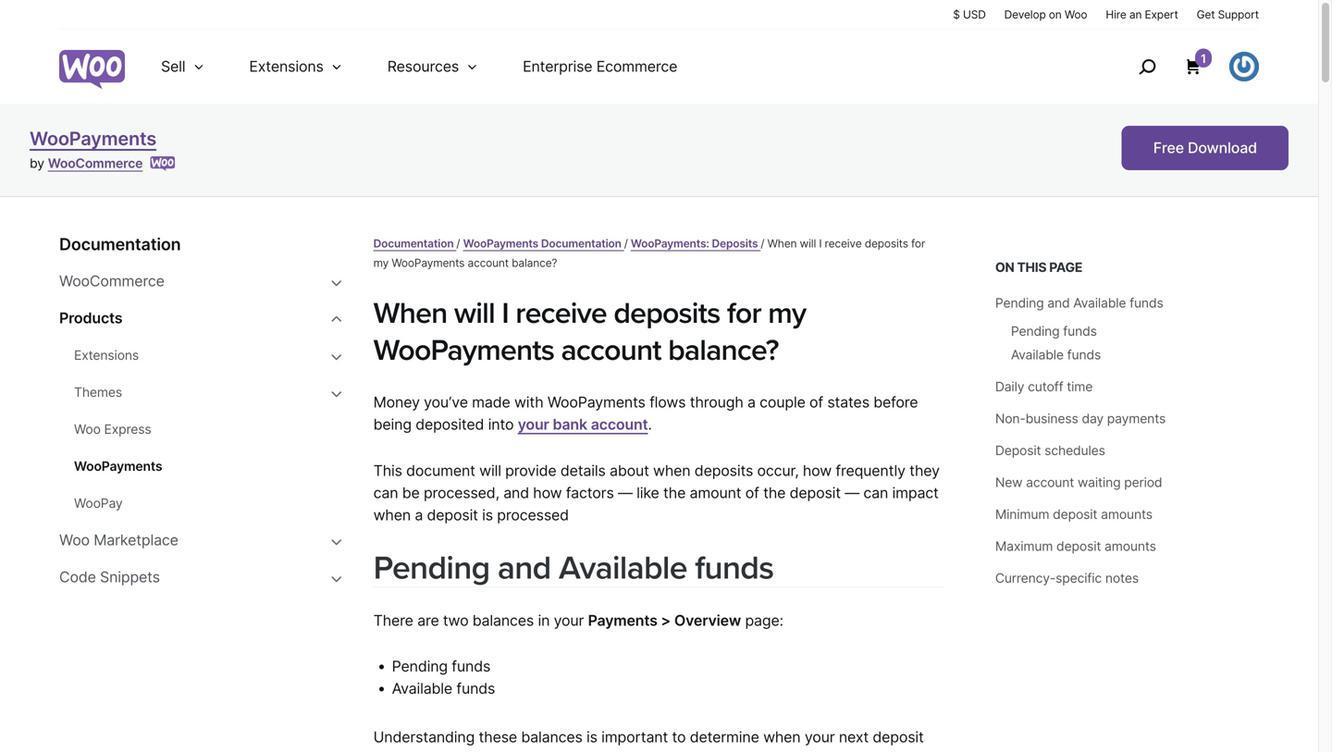 Task type: describe. For each thing, give the bounding box(es) containing it.
hire
[[1106, 8, 1127, 21]]

expert
[[1145, 8, 1179, 21]]

currency-
[[995, 570, 1056, 586]]

two
[[443, 611, 469, 630]]

new account waiting period link
[[995, 475, 1163, 490]]

extensions inside button
[[249, 57, 324, 75]]

woopayments up you've
[[373, 333, 554, 368]]

important
[[602, 728, 668, 746]]

get support
[[1197, 8, 1259, 21]]

deposit down the occur,
[[790, 484, 841, 502]]

money
[[373, 393, 420, 411]]

maximum
[[995, 539, 1053, 554]]

documentation for documentation
[[59, 234, 181, 254]]

ecommerce
[[597, 57, 678, 75]]

there are two balances in your payments > overview page:
[[373, 611, 784, 630]]

products link
[[59, 308, 329, 328]]

1 horizontal spatial pending funds available funds
[[1011, 323, 1101, 363]]

be
[[402, 484, 420, 502]]

documentation for documentation / woopayments documentation / woopayments: deposits /
[[373, 237, 454, 250]]

woopayments right the documentation 'link'
[[463, 237, 539, 250]]

maximum deposit amounts link
[[995, 539, 1156, 554]]

through
[[690, 393, 744, 411]]

deposit
[[995, 443, 1041, 458]]

woopay link
[[74, 493, 329, 514]]

deposited
[[416, 415, 484, 434]]

themes link
[[74, 382, 329, 403]]

deposits inside this document will provide details about when deposits occur, how frequently they can be processed, and how factors — like the amount of the deposit — can impact when a deposit is processed
[[695, 462, 753, 480]]

non-
[[995, 411, 1026, 427]]

1 link
[[1184, 49, 1212, 76]]

themes
[[74, 384, 122, 400]]

extensions link
[[74, 345, 329, 365]]

deposit inside understanding these balances is important to determine when your next deposit will arrive.
[[873, 728, 924, 746]]

business
[[1026, 411, 1079, 427]]

$ usd button
[[953, 6, 986, 22]]

enterprise ecommerce
[[523, 57, 678, 75]]

1
[[1201, 51, 1207, 66]]

3 / from the left
[[761, 237, 765, 250]]

factors
[[566, 484, 614, 502]]

minimum
[[995, 507, 1050, 522]]

provide
[[505, 462, 557, 480]]

deposit down processed,
[[427, 506, 478, 524]]

frequently
[[836, 462, 906, 480]]

cutoff
[[1028, 379, 1064, 395]]

1 — from the left
[[618, 484, 633, 502]]

get
[[1197, 8, 1215, 21]]

support
[[1218, 8, 1259, 21]]

details
[[561, 462, 606, 480]]

1 horizontal spatial balance?
[[668, 333, 779, 368]]

currency-specific notes
[[995, 570, 1139, 586]]

1 the from the left
[[663, 484, 686, 502]]

develop on woo link
[[1005, 6, 1088, 22]]

is inside understanding these balances is important to determine when your next deposit will arrive.
[[587, 728, 598, 746]]

1 horizontal spatial pending and available funds
[[995, 295, 1164, 311]]

usd
[[963, 8, 986, 21]]

day
[[1082, 411, 1104, 427]]

deposit schedules
[[995, 443, 1106, 458]]

available up understanding
[[392, 680, 453, 698]]

sell
[[161, 57, 185, 75]]

0 vertical spatial woopayments link
[[30, 127, 156, 150]]

page
[[1049, 260, 1083, 275]]

1 vertical spatial pending and available funds
[[373, 548, 774, 588]]

occur,
[[757, 462, 799, 480]]

and inside this document will provide details about when deposits occur, how frequently they can be processed, and how factors — like the amount of the deposit — can impact when a deposit is processed
[[504, 484, 529, 502]]

to
[[672, 728, 686, 746]]

this
[[1017, 260, 1047, 275]]

code
[[59, 568, 96, 586]]

of inside this document will provide details about when deposits occur, how frequently they can be processed, and how factors — like the amount of the deposit — can impact when a deposit is processed
[[746, 484, 759, 502]]

woopayments down the documentation 'link'
[[392, 256, 465, 270]]

for inside breadcrumb element
[[911, 237, 926, 250]]

document
[[406, 462, 475, 480]]

when inside breadcrumb element
[[768, 237, 797, 250]]

develop on woo
[[1005, 8, 1088, 21]]

0 vertical spatial woo
[[1065, 8, 1088, 21]]

these
[[479, 728, 517, 746]]

0 horizontal spatial receive
[[516, 296, 607, 331]]

woo marketplace link
[[59, 530, 329, 551]]

a inside this document will provide details about when deposits occur, how frequently they can be processed, and how factors — like the amount of the deposit — can impact when a deposit is processed
[[415, 506, 423, 524]]

balances inside understanding these balances is important to determine when your next deposit will arrive.
[[521, 728, 583, 746]]

couple
[[760, 393, 806, 411]]

is inside this document will provide details about when deposits occur, how frequently they can be processed, and how factors — like the amount of the deposit — can impact when a deposit is processed
[[482, 506, 493, 524]]

new
[[995, 475, 1023, 490]]

2 / from the left
[[624, 237, 628, 250]]

code snippets link
[[59, 567, 329, 588]]

daily cutoff time
[[995, 379, 1093, 395]]

code snippets
[[59, 568, 160, 586]]

payments
[[588, 611, 658, 630]]

woo express
[[74, 421, 151, 437]]

and for right pending and available funds link
[[1048, 295, 1070, 311]]

1 / from the left
[[456, 237, 460, 250]]

when inside understanding these balances is important to determine when your next deposit will arrive.
[[763, 728, 801, 746]]

extensions button
[[227, 30, 365, 104]]

available up payments
[[559, 548, 687, 588]]

free download
[[1154, 139, 1258, 157]]

woopay
[[74, 496, 123, 511]]

and for left pending and available funds link
[[498, 548, 551, 588]]

being
[[373, 415, 412, 434]]

$
[[953, 8, 960, 21]]

non-business day payments link
[[995, 411, 1166, 427]]

1 vertical spatial i
[[502, 296, 509, 331]]

0 vertical spatial how
[[803, 462, 832, 480]]

$ usd
[[953, 8, 986, 21]]

pending down this
[[995, 295, 1044, 311]]

flows
[[650, 393, 686, 411]]

hire an expert
[[1106, 8, 1179, 21]]

period
[[1124, 475, 1163, 490]]

woo express link
[[74, 419, 329, 440]]

understanding
[[373, 728, 475, 746]]

money you've made with woopayments flows through a couple of states before being deposited into
[[373, 393, 918, 434]]

1 horizontal spatial pending and available funds link
[[995, 295, 1164, 311]]

this document will provide details about when deposits occur, how frequently they can be processed, and how factors — like the amount of the deposit — can impact when a deposit is processed
[[373, 462, 940, 524]]

1 horizontal spatial when
[[653, 462, 691, 480]]

deposit schedules link
[[995, 443, 1106, 458]]

2 horizontal spatial documentation
[[541, 237, 622, 250]]

impact
[[892, 484, 939, 502]]

search image
[[1133, 52, 1162, 81]]

2 can from the left
[[864, 484, 888, 502]]

before
[[874, 393, 918, 411]]

documentation / woopayments documentation / woopayments: deposits /
[[373, 237, 768, 250]]

marketplace
[[94, 531, 178, 549]]

service navigation menu element
[[1099, 37, 1259, 97]]

woopayments documentation link
[[463, 237, 624, 250]]

processed,
[[424, 484, 500, 502]]

.
[[648, 415, 652, 434]]



Task type: locate. For each thing, give the bounding box(es) containing it.
0 horizontal spatial extensions
[[74, 347, 139, 363]]

account down deposit schedules link
[[1026, 475, 1074, 490]]

woocommerce right "by" on the left top of the page
[[48, 155, 143, 171]]

daily
[[995, 379, 1025, 395]]

woo
[[1065, 8, 1088, 21], [74, 421, 101, 437], [59, 531, 90, 549]]

1 horizontal spatial the
[[763, 484, 786, 502]]

1 vertical spatial my
[[768, 296, 806, 331]]

amounts for minimum deposit amounts
[[1101, 507, 1153, 522]]

pending and available funds link up there are two balances in your payments > overview page:
[[373, 548, 774, 588]]

can
[[373, 484, 398, 502], [864, 484, 888, 502]]

deposit right "next"
[[873, 728, 924, 746]]

0 vertical spatial when
[[653, 462, 691, 480]]

1 horizontal spatial my
[[768, 296, 806, 331]]

0 horizontal spatial when
[[373, 296, 447, 331]]

deposits
[[712, 237, 758, 250]]

available down pending funds link
[[1011, 347, 1064, 363]]

deposit up the specific at the bottom of page
[[1057, 539, 1101, 554]]

made
[[472, 393, 510, 411]]

non-business day payments
[[995, 411, 1166, 427]]

0 horizontal spatial —
[[618, 484, 633, 502]]

products
[[59, 309, 123, 327]]

1 vertical spatial deposits
[[614, 296, 720, 331]]

my
[[373, 256, 389, 270], [768, 296, 806, 331]]

2 when will i receive deposits for my woopayments account balance? from the top
[[373, 296, 806, 368]]

my up couple on the right of the page
[[768, 296, 806, 331]]

0 vertical spatial woocommerce
[[48, 155, 143, 171]]

— down about
[[618, 484, 633, 502]]

the
[[663, 484, 686, 502], [763, 484, 786, 502]]

develop
[[1005, 8, 1046, 21]]

woopayments link down woo express 'link'
[[74, 456, 329, 477]]

funds
[[1130, 295, 1164, 311], [1063, 323, 1097, 339], [1068, 347, 1101, 363], [695, 548, 774, 588], [452, 658, 491, 676], [457, 680, 495, 698]]

0 vertical spatial balance?
[[512, 256, 557, 270]]

deposits
[[865, 237, 909, 250], [614, 296, 720, 331], [695, 462, 753, 480]]

woopayments down woo express
[[74, 458, 162, 474]]

pending funds available funds down two
[[392, 658, 495, 698]]

how
[[803, 462, 832, 480], [533, 484, 562, 502]]

is down processed,
[[482, 506, 493, 524]]

pending down are
[[392, 658, 448, 676]]

woopayments:
[[631, 237, 709, 250]]

1 horizontal spatial documentation
[[373, 237, 454, 250]]

woopayments up by woocommerce
[[30, 127, 156, 150]]

pending up are
[[373, 548, 490, 588]]

the down the occur,
[[763, 484, 786, 502]]

open account menu image
[[1230, 52, 1259, 81]]

available funds link
[[1011, 347, 1101, 363]]

1 horizontal spatial extensions
[[249, 57, 324, 75]]

about
[[610, 462, 649, 480]]

1 vertical spatial and
[[504, 484, 529, 502]]

can down frequently
[[864, 484, 888, 502]]

a inside money you've made with woopayments flows through a couple of states before being deposited into
[[748, 393, 756, 411]]

1 vertical spatial balance?
[[668, 333, 779, 368]]

account
[[468, 256, 509, 270], [561, 333, 661, 368], [591, 415, 648, 434], [1026, 475, 1074, 490]]

my inside breadcrumb element
[[373, 256, 389, 270]]

2 — from the left
[[845, 484, 860, 502]]

there
[[373, 611, 413, 630]]

currency-specific notes link
[[995, 570, 1139, 586]]

will inside breadcrumb element
[[800, 237, 816, 250]]

daily cutoff time link
[[995, 379, 1093, 395]]

1 horizontal spatial /
[[624, 237, 628, 250]]

will up processed,
[[479, 462, 501, 480]]

0 horizontal spatial when
[[373, 506, 411, 524]]

1 vertical spatial receive
[[516, 296, 607, 331]]

an
[[1130, 8, 1142, 21]]

1 vertical spatial woocommerce link
[[59, 271, 329, 291]]

free
[[1154, 139, 1184, 157]]

1 horizontal spatial when
[[768, 237, 797, 250]]

pending funds link
[[1011, 323, 1097, 339]]

when right the determine
[[763, 728, 801, 746]]

0 horizontal spatial my
[[373, 256, 389, 270]]

amounts for maximum deposit amounts
[[1105, 539, 1156, 554]]

determine
[[690, 728, 759, 746]]

/ right deposits
[[761, 237, 765, 250]]

my down the documentation 'link'
[[373, 256, 389, 270]]

receive inside breadcrumb element
[[825, 237, 862, 250]]

balances right these
[[521, 728, 583, 746]]

woocommerce up products
[[59, 272, 164, 290]]

0 vertical spatial pending and available funds link
[[995, 295, 1164, 311]]

0 horizontal spatial the
[[663, 484, 686, 502]]

0 horizontal spatial of
[[746, 484, 759, 502]]

pending up available funds link
[[1011, 323, 1060, 339]]

0 vertical spatial for
[[911, 237, 926, 250]]

amounts
[[1101, 507, 1153, 522], [1105, 539, 1156, 554]]

your down with
[[518, 415, 549, 434]]

will left arrive.
[[373, 750, 395, 752]]

when down the documentation 'link'
[[373, 296, 447, 331]]

woopayments
[[30, 127, 156, 150], [463, 237, 539, 250], [392, 256, 465, 270], [373, 333, 554, 368], [548, 393, 646, 411], [74, 458, 162, 474]]

1 vertical spatial for
[[727, 296, 761, 331]]

1 horizontal spatial receive
[[825, 237, 862, 250]]

payments
[[1107, 411, 1166, 427]]

1 vertical spatial your
[[554, 611, 584, 630]]

1 vertical spatial when will i receive deposits for my woopayments account balance?
[[373, 296, 806, 368]]

will inside this document will provide details about when deposits occur, how frequently they can be processed, and how factors — like the amount of the deposit — can impact when a deposit is processed
[[479, 462, 501, 480]]

1 vertical spatial how
[[533, 484, 562, 502]]

of inside money you've made with woopayments flows through a couple of states before being deposited into
[[810, 393, 824, 411]]

0 vertical spatial your
[[518, 415, 549, 434]]

1 vertical spatial woo
[[74, 421, 101, 437]]

woo marketplace
[[59, 531, 178, 549]]

woopayments: deposits link
[[631, 237, 761, 250]]

0 horizontal spatial documentation
[[59, 234, 181, 254]]

2 horizontal spatial when
[[763, 728, 801, 746]]

2 vertical spatial and
[[498, 548, 551, 588]]

1 vertical spatial amounts
[[1105, 539, 1156, 554]]

0 vertical spatial when
[[768, 237, 797, 250]]

2 the from the left
[[763, 484, 786, 502]]

processed
[[497, 506, 569, 524]]

1 vertical spatial is
[[587, 728, 598, 746]]

amounts down period
[[1101, 507, 1153, 522]]

account up about
[[591, 415, 648, 434]]

woo for express
[[74, 421, 101, 437]]

account down woopayments documentation link
[[468, 256, 509, 270]]

1 vertical spatial of
[[746, 484, 759, 502]]

sell button
[[139, 30, 227, 104]]

enterprise ecommerce link
[[501, 30, 700, 104]]

0 horizontal spatial /
[[456, 237, 460, 250]]

woocommerce link right "by" on the left top of the page
[[48, 155, 143, 171]]

1 vertical spatial when
[[373, 296, 447, 331]]

of down the occur,
[[746, 484, 759, 502]]

download
[[1188, 139, 1258, 157]]

woopayments up your bank account .
[[548, 393, 646, 411]]

1 horizontal spatial —
[[845, 484, 860, 502]]

0 vertical spatial woocommerce link
[[48, 155, 143, 171]]

will up made
[[454, 296, 495, 331]]

— down frequently
[[845, 484, 860, 502]]

woopayments inside money you've made with woopayments flows through a couple of states before being deposited into
[[548, 393, 646, 411]]

1 horizontal spatial can
[[864, 484, 888, 502]]

pending and available funds link up pending funds link
[[995, 295, 1164, 311]]

resources button
[[365, 30, 501, 104]]

when up like
[[653, 462, 691, 480]]

developed by woocommerce image
[[150, 156, 175, 171]]

get support link
[[1197, 6, 1259, 22]]

woo down themes at bottom
[[74, 421, 101, 437]]

understanding these balances is important to determine when your next deposit will arrive.
[[373, 728, 924, 752]]

/
[[456, 237, 460, 250], [624, 237, 628, 250], [761, 237, 765, 250]]

1 vertical spatial pending funds available funds
[[392, 658, 495, 698]]

maximum deposit amounts
[[995, 539, 1156, 554]]

woocommerce inside the woocommerce link
[[59, 272, 164, 290]]

bank
[[553, 415, 588, 434]]

0 vertical spatial is
[[482, 506, 493, 524]]

deposits inside breadcrumb element
[[865, 237, 909, 250]]

woo right on
[[1065, 8, 1088, 21]]

i down woopayments documentation link
[[502, 296, 509, 331]]

by woocommerce
[[30, 155, 143, 171]]

breadcrumb element
[[373, 234, 943, 273]]

0 vertical spatial of
[[810, 393, 824, 411]]

0 vertical spatial pending funds available funds
[[1011, 323, 1101, 363]]

available
[[1074, 295, 1126, 311], [1011, 347, 1064, 363], [559, 548, 687, 588], [392, 680, 453, 698]]

woocommerce link
[[48, 155, 143, 171], [59, 271, 329, 291]]

waiting
[[1078, 475, 1121, 490]]

will right deposits
[[800, 237, 816, 250]]

your inside understanding these balances is important to determine when your next deposit will arrive.
[[805, 728, 835, 746]]

0 vertical spatial when will i receive deposits for my woopayments account balance?
[[373, 237, 926, 270]]

2 vertical spatial when
[[763, 728, 801, 746]]

1 vertical spatial balances
[[521, 728, 583, 746]]

2 horizontal spatial /
[[761, 237, 765, 250]]

woopayments link
[[30, 127, 156, 150], [74, 456, 329, 477]]

will inside understanding these balances is important to determine when your next deposit will arrive.
[[373, 750, 395, 752]]

0 vertical spatial deposits
[[865, 237, 909, 250]]

0 vertical spatial receive
[[825, 237, 862, 250]]

woo for marketplace
[[59, 531, 90, 549]]

and down 'processed'
[[498, 548, 551, 588]]

woo inside 'link'
[[74, 421, 101, 437]]

balances left 'in'
[[473, 611, 534, 630]]

/ left woopayments:
[[624, 237, 628, 250]]

1 vertical spatial when
[[373, 506, 411, 524]]

0 vertical spatial i
[[819, 237, 822, 250]]

account up money you've made with woopayments flows through a couple of states before being deposited into
[[561, 333, 661, 368]]

2 vertical spatial deposits
[[695, 462, 753, 480]]

your left "next"
[[805, 728, 835, 746]]

deposit up maximum deposit amounts
[[1053, 507, 1098, 522]]

balance?
[[512, 256, 557, 270], [668, 333, 779, 368]]

0 horizontal spatial pending and available funds
[[373, 548, 774, 588]]

woocommerce link up products link
[[59, 271, 329, 291]]

on
[[995, 260, 1015, 275]]

pending funds available funds up cutoff in the right of the page
[[1011, 323, 1101, 363]]

1 horizontal spatial your
[[554, 611, 584, 630]]

1 vertical spatial a
[[415, 506, 423, 524]]

0 horizontal spatial is
[[482, 506, 493, 524]]

and
[[1048, 295, 1070, 311], [504, 484, 529, 502], [498, 548, 551, 588]]

when
[[653, 462, 691, 480], [373, 506, 411, 524], [763, 728, 801, 746]]

how up 'processed'
[[533, 484, 562, 502]]

can down this
[[373, 484, 398, 502]]

page:
[[745, 611, 784, 630]]

when right deposits
[[768, 237, 797, 250]]

time
[[1067, 379, 1093, 395]]

amounts up notes on the right bottom of the page
[[1105, 539, 1156, 554]]

1 horizontal spatial a
[[748, 393, 756, 411]]

0 horizontal spatial a
[[415, 506, 423, 524]]

0 horizontal spatial pending funds available funds
[[392, 658, 495, 698]]

0 horizontal spatial your
[[518, 415, 549, 434]]

available down 'page'
[[1074, 295, 1126, 311]]

1 horizontal spatial i
[[819, 237, 822, 250]]

0 vertical spatial my
[[373, 256, 389, 270]]

woocommerce
[[48, 155, 143, 171], [59, 272, 164, 290]]

1 horizontal spatial how
[[803, 462, 832, 480]]

on
[[1049, 8, 1062, 21]]

extensions
[[249, 57, 324, 75], [74, 347, 139, 363]]

on this page
[[995, 260, 1083, 275]]

0 vertical spatial a
[[748, 393, 756, 411]]

of left states
[[810, 393, 824, 411]]

1 vertical spatial extensions
[[74, 347, 139, 363]]

when down be on the left bottom of page
[[373, 506, 411, 524]]

and down provide
[[504, 484, 529, 502]]

your bank account .
[[518, 415, 652, 434]]

i inside breadcrumb element
[[819, 237, 822, 250]]

1 vertical spatial woocommerce
[[59, 272, 164, 290]]

2 vertical spatial woo
[[59, 531, 90, 549]]

2 horizontal spatial your
[[805, 728, 835, 746]]

overview
[[674, 611, 741, 630]]

pending and available funds
[[995, 295, 1164, 311], [373, 548, 774, 588]]

pending and available funds up pending funds link
[[995, 295, 1164, 311]]

when will i receive deposits for my woopayments account balance? inside breadcrumb element
[[373, 237, 926, 270]]

0 horizontal spatial how
[[533, 484, 562, 502]]

1 can from the left
[[373, 484, 398, 502]]

0 horizontal spatial i
[[502, 296, 509, 331]]

your bank account link
[[518, 415, 648, 434]]

1 horizontal spatial of
[[810, 393, 824, 411]]

0 vertical spatial extensions
[[249, 57, 324, 75]]

2 vertical spatial your
[[805, 728, 835, 746]]

balance? inside breadcrumb element
[[512, 256, 557, 270]]

1 horizontal spatial for
[[911, 237, 926, 250]]

i right deposits
[[819, 237, 822, 250]]

0 horizontal spatial balance?
[[512, 256, 557, 270]]

balance? up through
[[668, 333, 779, 368]]

0 vertical spatial amounts
[[1101, 507, 1153, 522]]

pending and available funds up there are two balances in your payments > overview page:
[[373, 548, 774, 588]]

1 when will i receive deposits for my woopayments account balance? from the top
[[373, 237, 926, 270]]

with
[[514, 393, 544, 411]]

woopayments link up by woocommerce
[[30, 127, 156, 150]]

resources
[[387, 57, 459, 75]]

is left important
[[587, 728, 598, 746]]

and up pending funds link
[[1048, 295, 1070, 311]]

0 vertical spatial and
[[1048, 295, 1070, 311]]

balances
[[473, 611, 534, 630], [521, 728, 583, 746]]

account inside breadcrumb element
[[468, 256, 509, 270]]

how right the occur,
[[803, 462, 832, 480]]

pending funds available funds
[[1011, 323, 1101, 363], [392, 658, 495, 698]]

1 vertical spatial woopayments link
[[74, 456, 329, 477]]

1 vertical spatial pending and available funds link
[[373, 548, 774, 588]]

1 horizontal spatial is
[[587, 728, 598, 746]]

the right like
[[663, 484, 686, 502]]

0 horizontal spatial pending and available funds link
[[373, 548, 774, 588]]

a left couple on the right of the page
[[748, 393, 756, 411]]

/ left woopayments documentation link
[[456, 237, 460, 250]]

your right 'in'
[[554, 611, 584, 630]]

states
[[828, 393, 870, 411]]

0 horizontal spatial for
[[727, 296, 761, 331]]

woo up code
[[59, 531, 90, 549]]

0 vertical spatial pending and available funds
[[995, 295, 1164, 311]]

pending and available funds link
[[995, 295, 1164, 311], [373, 548, 774, 588]]

balance? down woopayments documentation link
[[512, 256, 557, 270]]

receive
[[825, 237, 862, 250], [516, 296, 607, 331]]

0 vertical spatial balances
[[473, 611, 534, 630]]

a down be on the left bottom of page
[[415, 506, 423, 524]]



Task type: vqa. For each thing, say whether or not it's contained in the screenshot.
the Cover Skin and Padding Settings The cover blocks are used in the theme to create sections and alternate between sections with content, and sections with a big image or video background. To make things even more simple, we added "padding" and "Default cover skin" settings.
no



